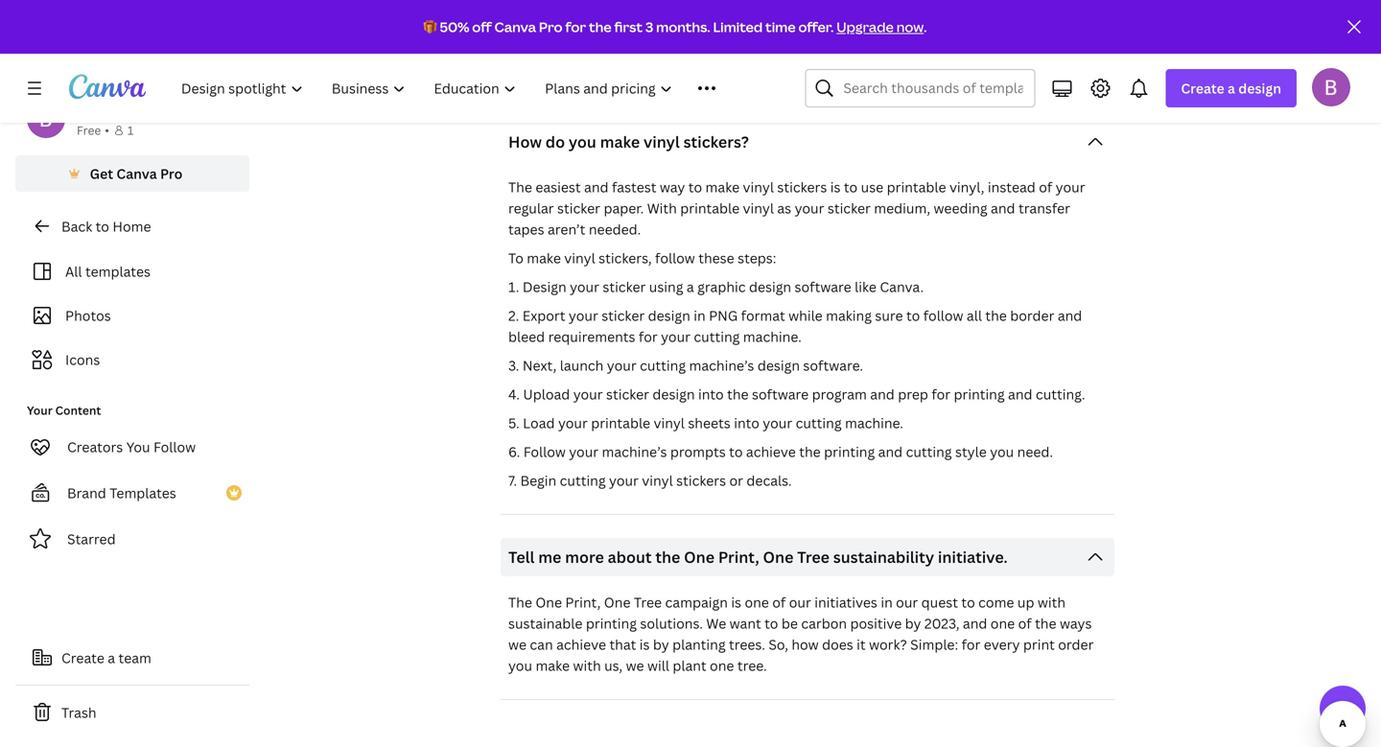 Task type: locate. For each thing, give the bounding box(es) containing it.
0 horizontal spatial achieve
[[556, 635, 606, 654]]

0 vertical spatial one
[[745, 593, 769, 611]]

0 horizontal spatial pro
[[160, 165, 183, 183]]

is right that
[[640, 635, 650, 654]]

0 horizontal spatial into
[[698, 385, 724, 403]]

is
[[830, 178, 841, 196], [731, 593, 742, 611], [640, 635, 650, 654]]

1 vertical spatial tree
[[634, 593, 662, 611]]

printing up that
[[586, 614, 637, 633]]

1 vertical spatial printing
[[824, 443, 875, 461]]

1 vertical spatial you
[[990, 443, 1014, 461]]

aren't
[[548, 220, 586, 238]]

the up sustainable
[[508, 593, 532, 611]]

while
[[789, 306, 823, 325]]

0 horizontal spatial in
[[694, 306, 706, 325]]

0 vertical spatial printable
[[887, 178, 946, 196]]

cutting down png
[[694, 328, 740, 346]]

team
[[118, 649, 151, 667]]

2 vertical spatial a
[[108, 649, 115, 667]]

1 horizontal spatial canva
[[494, 18, 536, 36]]

2 horizontal spatial printable
[[887, 178, 946, 196]]

make down the stickers? at the top of page
[[706, 178, 740, 196]]

1 horizontal spatial of
[[1018, 614, 1032, 633]]

a for design
[[1228, 79, 1235, 97]]

sticker down use
[[828, 199, 871, 217]]

achieve up decals.
[[746, 443, 796, 461]]

stickers up the as
[[777, 178, 827, 196]]

create inside button
[[61, 649, 104, 667]]

offer.
[[799, 18, 834, 36]]

3. next, launch your cutting machine's design software.
[[508, 356, 863, 375]]

1 horizontal spatial in
[[881, 593, 893, 611]]

the inside the easiest and fastest way to make vinyl stickers is to use printable vinyl, instead of your regular sticker paper. with printable vinyl as your sticker medium, weeding and transfer tapes aren't needed.
[[508, 178, 532, 196]]

medium,
[[874, 199, 930, 217]]

1 horizontal spatial stickers
[[777, 178, 827, 196]]

0 horizontal spatial a
[[108, 649, 115, 667]]

a inside the create a design 'dropdown button'
[[1228, 79, 1235, 97]]

print, up sustainable
[[565, 593, 601, 611]]

0 vertical spatial by
[[905, 614, 921, 633]]

the inside the one print, one tree campaign is one of our initiatives in our quest to come up with sustainable printing solutions. we want to be carbon positive by 2023, and one of the ways we can achieve that is by planting trees. so, how does it work? simple: for every print order you make with us, we will plant one tree.
[[1035, 614, 1057, 633]]

1 vertical spatial canva
[[116, 165, 157, 183]]

your up 6. follow your machine's prompts to achieve the printing and cutting style you need.
[[763, 414, 792, 432]]

0 vertical spatial into
[[698, 385, 724, 403]]

ways
[[1060, 614, 1092, 633]]

1 vertical spatial in
[[881, 593, 893, 611]]

0 vertical spatial software
[[795, 278, 852, 296]]

1.
[[508, 278, 519, 296]]

order
[[1058, 635, 1094, 654]]

follow up using
[[655, 249, 695, 267]]

0 vertical spatial achieve
[[746, 443, 796, 461]]

tree up solutions.
[[634, 593, 662, 611]]

off
[[472, 18, 492, 36]]

top level navigation element
[[169, 69, 759, 107], [169, 69, 759, 107]]

make inside the one print, one tree campaign is one of our initiatives in our quest to come up with sustainable printing solutions. we want to be carbon positive by 2023, and one of the ways we can achieve that is by planting trees. so, how does it work? simple: for every print order you make with us, we will plant one tree.
[[536, 657, 570, 675]]

how
[[508, 131, 542, 152]]

design down 3. next, launch your cutting machine's design software.
[[653, 385, 695, 403]]

printing down program
[[824, 443, 875, 461]]

0 vertical spatial a
[[1228, 79, 1235, 97]]

1 horizontal spatial create
[[1181, 79, 1225, 97]]

0 vertical spatial in
[[694, 306, 706, 325]]

to
[[689, 178, 702, 196], [844, 178, 858, 196], [96, 217, 109, 235], [906, 306, 920, 325], [729, 443, 743, 461], [962, 593, 975, 611], [765, 614, 778, 633]]

creators you follow
[[67, 438, 196, 456]]

create inside 'dropdown button'
[[1181, 79, 1225, 97]]

your up requirements on the top of the page
[[569, 306, 598, 325]]

1 vertical spatial with
[[573, 657, 601, 675]]

one up "want"
[[745, 593, 769, 611]]

using
[[649, 278, 683, 296]]

sticker up requirements on the top of the page
[[602, 306, 645, 325]]

one up every
[[991, 614, 1015, 633]]

1 vertical spatial create
[[61, 649, 104, 667]]

me
[[538, 547, 561, 567]]

get canva pro
[[90, 165, 183, 183]]

1 horizontal spatial follow
[[923, 306, 964, 325]]

0 horizontal spatial machine.
[[743, 328, 802, 346]]

1. design your sticker using a graphic design software like canva.
[[508, 278, 924, 296]]

design down using
[[648, 306, 690, 325]]

0 vertical spatial you
[[569, 131, 596, 152]]

1 horizontal spatial into
[[734, 414, 760, 432]]

of down up
[[1018, 614, 1032, 633]]

photos
[[65, 306, 111, 325]]

3.
[[508, 356, 519, 375]]

2 horizontal spatial of
[[1039, 178, 1052, 196]]

with left us,
[[573, 657, 601, 675]]

follow down "load" at the bottom left
[[523, 443, 566, 461]]

and inside 2. export your sticker design in png format while making sure to follow all the border and bleed requirements for your cutting machine.
[[1058, 306, 1082, 325]]

make down can
[[536, 657, 570, 675]]

1 vertical spatial by
[[653, 635, 669, 654]]

the right all at the right
[[985, 306, 1007, 325]]

tree
[[797, 547, 830, 567], [634, 593, 662, 611]]

sheets
[[688, 414, 731, 432]]

software up while
[[795, 278, 852, 296]]

is inside the easiest and fastest way to make vinyl stickers is to use printable vinyl, instead of your regular sticker paper. with printable vinyl as your sticker medium, weeding and transfer tapes aren't needed.
[[830, 178, 841, 196]]

it
[[857, 635, 866, 654]]

solutions.
[[640, 614, 703, 633]]

one left tree.
[[710, 657, 734, 675]]

to up or
[[729, 443, 743, 461]]

vinyl left the as
[[743, 199, 774, 217]]

one up 'be'
[[763, 547, 794, 567]]

to left use
[[844, 178, 858, 196]]

1 horizontal spatial printing
[[824, 443, 875, 461]]

0 vertical spatial canva
[[494, 18, 536, 36]]

you down can
[[508, 657, 532, 675]]

1 vertical spatial achieve
[[556, 635, 606, 654]]

one up campaign
[[684, 547, 715, 567]]

2 vertical spatial printing
[[586, 614, 637, 633]]

in inside 2. export your sticker design in png format while making sure to follow all the border and bleed requirements for your cutting machine.
[[694, 306, 706, 325]]

2 horizontal spatial one
[[991, 614, 1015, 633]]

1 horizontal spatial tree
[[797, 547, 830, 567]]

needed.
[[589, 220, 641, 238]]

1 horizontal spatial follow
[[523, 443, 566, 461]]

🎁 50% off canva pro for the first 3 months. limited time offer. upgrade now .
[[424, 18, 927, 36]]

our up 'be'
[[789, 593, 811, 611]]

the inside 2. export your sticker design in png format while making sure to follow all the border and bleed requirements for your cutting machine.
[[985, 306, 1007, 325]]

0 horizontal spatial printable
[[591, 414, 650, 432]]

design left bob builder icon
[[1239, 79, 1282, 97]]

to make vinyl stickers, follow these steps:
[[508, 249, 776, 267]]

0 horizontal spatial machine's
[[602, 443, 667, 461]]

2 horizontal spatial printing
[[954, 385, 1005, 403]]

the right about
[[655, 547, 680, 567]]

brand templates
[[67, 484, 176, 502]]

cutting
[[694, 328, 740, 346], [640, 356, 686, 375], [796, 414, 842, 432], [906, 443, 952, 461], [560, 471, 606, 490]]

1 vertical spatial printable
[[680, 199, 740, 217]]

2 horizontal spatial you
[[990, 443, 1014, 461]]

machine. down format
[[743, 328, 802, 346]]

vinyl inside dropdown button
[[644, 131, 680, 152]]

0 vertical spatial machine.
[[743, 328, 802, 346]]

and left cutting.
[[1008, 385, 1033, 403]]

to right sure
[[906, 306, 920, 325]]

into
[[698, 385, 724, 403], [734, 414, 760, 432]]

the inside the one print, one tree campaign is one of our initiatives in our quest to come up with sustainable printing solutions. we want to be carbon positive by 2023, and one of the ways we can achieve that is by planting trees. so, how does it work? simple: for every print order you make with us, we will plant one tree.
[[508, 593, 532, 611]]

how
[[792, 635, 819, 654]]

1 vertical spatial print,
[[565, 593, 601, 611]]

0 horizontal spatial tree
[[634, 593, 662, 611]]

in left png
[[694, 306, 706, 325]]

and right border
[[1058, 306, 1082, 325]]

trash link
[[15, 694, 249, 732]]

design inside 'dropdown button'
[[1239, 79, 1282, 97]]

follow left all at the right
[[923, 306, 964, 325]]

stickers
[[777, 178, 827, 196], [676, 471, 726, 490]]

do
[[546, 131, 565, 152]]

2 the from the top
[[508, 593, 532, 611]]

requirements
[[548, 328, 635, 346]]

prompts
[[670, 443, 726, 461]]

create a team button
[[15, 639, 249, 677]]

all
[[967, 306, 982, 325]]

sticker for the
[[606, 385, 649, 403]]

sustainability
[[833, 547, 934, 567]]

1 vertical spatial of
[[772, 593, 786, 611]]

for inside the one print, one tree campaign is one of our initiatives in our quest to come up with sustainable printing solutions. we want to be carbon positive by 2023, and one of the ways we can achieve that is by planting trees. so, how does it work? simple: for every print order you make with us, we will plant one tree.
[[962, 635, 981, 654]]

into right sheets at the bottom of the page
[[734, 414, 760, 432]]

sticker down 3. next, launch your cutting machine's design software.
[[606, 385, 649, 403]]

0 horizontal spatial create
[[61, 649, 104, 667]]

2 our from the left
[[896, 593, 918, 611]]

make inside the easiest and fastest way to make vinyl stickers is to use printable vinyl, instead of your regular sticker paper. with printable vinyl as your sticker medium, weeding and transfer tapes aren't needed.
[[706, 178, 740, 196]]

1 vertical spatial follow
[[923, 306, 964, 325]]

0 horizontal spatial we
[[508, 635, 527, 654]]

of up 'be'
[[772, 593, 786, 611]]

1 horizontal spatial you
[[569, 131, 596, 152]]

one
[[745, 593, 769, 611], [991, 614, 1015, 633], [710, 657, 734, 675]]

1 the from the top
[[508, 178, 532, 196]]

1 horizontal spatial our
[[896, 593, 918, 611]]

0 vertical spatial the
[[508, 178, 532, 196]]

None search field
[[805, 69, 1035, 107]]

vinyl left sheets at the bottom of the page
[[654, 414, 685, 432]]

print, inside the one print, one tree campaign is one of our initiatives in our quest to come up with sustainable printing solutions. we want to be carbon positive by 2023, and one of the ways we can achieve that is by planting trees. so, how does it work? simple: for every print order you make with us, we will plant one tree.
[[565, 593, 601, 611]]

achieve up us,
[[556, 635, 606, 654]]

0 vertical spatial stickers
[[777, 178, 827, 196]]

a for team
[[108, 649, 115, 667]]

machine's down png
[[689, 356, 754, 375]]

the up print
[[1035, 614, 1057, 633]]

all templates
[[65, 262, 151, 281]]

the up the 'regular'
[[508, 178, 532, 196]]

print, inside dropdown button
[[718, 547, 759, 567]]

1 vertical spatial machine.
[[845, 414, 904, 432]]

so,
[[769, 635, 788, 654]]

1 vertical spatial a
[[687, 278, 694, 296]]

printable down way
[[680, 199, 740, 217]]

brand
[[67, 484, 106, 502]]

make right to
[[527, 249, 561, 267]]

1 vertical spatial software
[[752, 385, 809, 403]]

2 horizontal spatial is
[[830, 178, 841, 196]]

1 horizontal spatial printable
[[680, 199, 740, 217]]

sticker down stickers,
[[603, 278, 646, 296]]

easiest
[[536, 178, 581, 196]]

canva right get in the top left of the page
[[116, 165, 157, 183]]

machine's up 7. begin cutting your vinyl stickers or decals.
[[602, 443, 667, 461]]

2 vertical spatial is
[[640, 635, 650, 654]]

vinyl,
[[950, 178, 985, 196]]

printing up style
[[954, 385, 1005, 403]]

of inside the easiest and fastest way to make vinyl stickers is to use printable vinyl, instead of your regular sticker paper. with printable vinyl as your sticker medium, weeding and transfer tapes aren't needed.
[[1039, 178, 1052, 196]]

make inside dropdown button
[[600, 131, 640, 152]]

machine's
[[689, 356, 754, 375], [602, 443, 667, 461]]

0 horizontal spatial stickers
[[676, 471, 726, 490]]

want
[[730, 614, 761, 633]]

we
[[508, 635, 527, 654], [626, 657, 644, 675]]

templates
[[85, 262, 151, 281]]

back to home link
[[15, 207, 249, 246]]

0 horizontal spatial one
[[710, 657, 734, 675]]

into up sheets at the bottom of the page
[[698, 385, 724, 403]]

for
[[565, 18, 586, 36], [639, 328, 658, 346], [932, 385, 951, 403], [962, 635, 981, 654]]

printable up 7. begin cutting your vinyl stickers or decals.
[[591, 414, 650, 432]]

format
[[741, 306, 785, 325]]

with right up
[[1038, 593, 1066, 611]]

program
[[812, 385, 867, 403]]

0 horizontal spatial printing
[[586, 614, 637, 633]]

stickers inside the easiest and fastest way to make vinyl stickers is to use printable vinyl, instead of your regular sticker paper. with printable vinyl as your sticker medium, weeding and transfer tapes aren't needed.
[[777, 178, 827, 196]]

0 horizontal spatial by
[[653, 635, 669, 654]]

carbon
[[801, 614, 847, 633]]

0 vertical spatial tree
[[797, 547, 830, 567]]

limited
[[713, 18, 763, 36]]

0 vertical spatial print,
[[718, 547, 759, 567]]

and left prep
[[870, 385, 895, 403]]

0 horizontal spatial of
[[772, 593, 786, 611]]

1 horizontal spatial print,
[[718, 547, 759, 567]]

0 horizontal spatial with
[[573, 657, 601, 675]]

design
[[523, 278, 567, 296]]

and down come
[[963, 614, 987, 633]]

style
[[955, 443, 987, 461]]

7.
[[508, 471, 517, 490]]

follow right you
[[153, 438, 196, 456]]

vinyl down aren't
[[564, 249, 595, 267]]

to left come
[[962, 593, 975, 611]]

by left the 2023,
[[905, 614, 921, 633]]

by
[[905, 614, 921, 633], [653, 635, 669, 654]]

canva right off
[[494, 18, 536, 36]]

print,
[[718, 547, 759, 567], [565, 593, 601, 611]]

pro right off
[[539, 18, 563, 36]]

one
[[684, 547, 715, 567], [763, 547, 794, 567], [536, 593, 562, 611], [604, 593, 631, 611]]

a inside create a team button
[[108, 649, 115, 667]]

design up format
[[749, 278, 791, 296]]

time
[[766, 18, 796, 36]]

and
[[584, 178, 609, 196], [991, 199, 1015, 217], [1058, 306, 1082, 325], [870, 385, 895, 403], [1008, 385, 1033, 403], [878, 443, 903, 461], [963, 614, 987, 633]]

6. follow your machine's prompts to achieve the printing and cutting style you need.
[[508, 443, 1053, 461]]

machine. inside 2. export your sticker design in png format while making sure to follow all the border and bleed requirements for your cutting machine.
[[743, 328, 802, 346]]

1 horizontal spatial one
[[745, 593, 769, 611]]

6.
[[508, 443, 520, 461]]

0 vertical spatial of
[[1039, 178, 1052, 196]]

1 horizontal spatial machine.
[[845, 414, 904, 432]]

printing inside the one print, one tree campaign is one of our initiatives in our quest to come up with sustainable printing solutions. we want to be carbon positive by 2023, and one of the ways we can achieve that is by planting trees. so, how does it work? simple: for every print order you make with us, we will plant one tree.
[[586, 614, 637, 633]]

you right do
[[569, 131, 596, 152]]

0 vertical spatial create
[[1181, 79, 1225, 97]]

about
[[608, 547, 652, 567]]

2 horizontal spatial a
[[1228, 79, 1235, 97]]

1 vertical spatial stickers
[[676, 471, 726, 490]]

stickers,
[[599, 249, 652, 267]]

a
[[1228, 79, 1235, 97], [687, 278, 694, 296], [108, 649, 115, 667]]

is up "want"
[[731, 593, 742, 611]]

1 horizontal spatial machine's
[[689, 356, 754, 375]]

0 vertical spatial with
[[1038, 593, 1066, 611]]

1 horizontal spatial achieve
[[746, 443, 796, 461]]

get
[[90, 165, 113, 183]]

stickers down prompts
[[676, 471, 726, 490]]

make up fastest on the top of page
[[600, 131, 640, 152]]

up
[[1018, 593, 1034, 611]]

bob builder image
[[1312, 68, 1351, 106]]

begin
[[520, 471, 557, 490]]

0 horizontal spatial canva
[[116, 165, 157, 183]]

sticker inside 2. export your sticker design in png format while making sure to follow all the border and bleed requirements for your cutting machine.
[[602, 306, 645, 325]]

way
[[660, 178, 685, 196]]

you inside the one print, one tree campaign is one of our initiatives in our quest to come up with sustainable printing solutions. we want to be carbon positive by 2023, and one of the ways we can achieve that is by planting trees. so, how does it work? simple: for every print order you make with us, we will plant one tree.
[[508, 657, 532, 675]]

can
[[530, 635, 553, 654]]

in up positive
[[881, 593, 893, 611]]

2 vertical spatial one
[[710, 657, 734, 675]]

in
[[694, 306, 706, 325], [881, 593, 893, 611]]

pro up back to home link on the top left of the page
[[160, 165, 183, 183]]

1 vertical spatial pro
[[160, 165, 183, 183]]

tree up initiatives
[[797, 547, 830, 567]]

of
[[1039, 178, 1052, 196], [772, 593, 786, 611], [1018, 614, 1032, 633]]

decals.
[[747, 471, 792, 490]]

printable up medium,
[[887, 178, 946, 196]]

vinyl up way
[[644, 131, 680, 152]]

for left every
[[962, 635, 981, 654]]

follow inside 2. export your sticker design in png format while making sure to follow all the border and bleed requirements for your cutting machine.
[[923, 306, 964, 325]]

for left first
[[565, 18, 586, 36]]

achieve
[[746, 443, 796, 461], [556, 635, 606, 654]]

1 horizontal spatial is
[[731, 593, 742, 611]]

cutting up the 5. load your printable vinyl sheets into your cutting machine.
[[640, 356, 686, 375]]

by up will
[[653, 635, 669, 654]]

0 horizontal spatial our
[[789, 593, 811, 611]]

0 horizontal spatial you
[[508, 657, 532, 675]]

to inside 2. export your sticker design in png format while making sure to follow all the border and bleed requirements for your cutting machine.
[[906, 306, 920, 325]]

cutting right begin
[[560, 471, 606, 490]]

2 vertical spatial printable
[[591, 414, 650, 432]]

steps:
[[738, 249, 776, 267]]

1 vertical spatial the
[[508, 593, 532, 611]]

initiatives
[[815, 593, 878, 611]]

software up 6. follow your machine's prompts to achieve the printing and cutting style you need.
[[752, 385, 809, 403]]



Task type: describe. For each thing, give the bounding box(es) containing it.
2 vertical spatial of
[[1018, 614, 1032, 633]]

for right prep
[[932, 385, 951, 403]]

tapes
[[508, 220, 544, 238]]

1 horizontal spatial with
[[1038, 593, 1066, 611]]

create a design
[[1181, 79, 1282, 97]]

the inside dropdown button
[[655, 547, 680, 567]]

icons link
[[27, 341, 238, 378]]

4.
[[508, 385, 520, 403]]

export
[[523, 306, 565, 325]]

tell
[[508, 547, 535, 567]]

transfer
[[1019, 199, 1070, 217]]

Search search field
[[844, 70, 1023, 106]]

software.
[[803, 356, 863, 375]]

cutting down program
[[796, 414, 842, 432]]

content
[[55, 402, 101, 418]]

sticker for graphic
[[603, 278, 646, 296]]

tree.
[[737, 657, 767, 675]]

sticker up aren't
[[557, 199, 600, 217]]

work?
[[869, 635, 907, 654]]

and inside the one print, one tree campaign is one of our initiatives in our quest to come up with sustainable printing solutions. we want to be carbon positive by 2023, and one of the ways we can achieve that is by planting trees. so, how does it work? simple: for every print order you make with us, we will plant one tree.
[[963, 614, 987, 633]]

to right way
[[689, 178, 702, 196]]

paper.
[[604, 199, 644, 217]]

planting
[[673, 635, 726, 654]]

and down prep
[[878, 443, 903, 461]]

print
[[1023, 635, 1055, 654]]

your up 3. next, launch your cutting machine's design software.
[[661, 328, 691, 346]]

cutting left style
[[906, 443, 952, 461]]

you inside how do you make vinyl stickers? dropdown button
[[569, 131, 596, 152]]

get canva pro button
[[15, 155, 249, 192]]

making
[[826, 306, 872, 325]]

the for the easiest and fastest way to make vinyl stickers is to use printable vinyl, instead of your regular sticker paper. with printable vinyl as your sticker medium, weeding and transfer tapes aren't needed.
[[508, 178, 532, 196]]

these
[[698, 249, 734, 267]]

1 our from the left
[[789, 593, 811, 611]]

1 horizontal spatial pro
[[539, 18, 563, 36]]

0 vertical spatial printing
[[954, 385, 1005, 403]]

one up sustainable
[[536, 593, 562, 611]]

trees.
[[729, 635, 765, 654]]

sticker for png
[[602, 306, 645, 325]]

the one print, one tree campaign is one of our initiatives in our quest to come up with sustainable printing solutions. we want to be carbon positive by 2023, and one of the ways we can achieve that is by planting trees. so, how does it work? simple: for every print order you make with us, we will plant one tree.
[[508, 593, 1094, 675]]

the for the one print, one tree campaign is one of our initiatives in our quest to come up with sustainable printing solutions. we want to be carbon positive by 2023, and one of the ways we can achieve that is by planting trees. so, how does it work? simple: for every print order you make with us, we will plant one tree.
[[508, 593, 532, 611]]

graphic
[[697, 278, 746, 296]]

your right "load" at the bottom left
[[558, 414, 588, 432]]

1 vertical spatial is
[[731, 593, 742, 611]]

templates
[[110, 484, 176, 502]]

come
[[979, 593, 1014, 611]]

vinyl down the stickers? at the top of page
[[743, 178, 774, 196]]

0 vertical spatial machine's
[[689, 356, 754, 375]]

upload
[[523, 385, 570, 403]]

1 vertical spatial machine's
[[602, 443, 667, 461]]

create a design button
[[1166, 69, 1297, 107]]

one up that
[[604, 593, 631, 611]]

first
[[614, 18, 643, 36]]

your right launch
[[607, 356, 637, 375]]

achieve inside the one print, one tree campaign is one of our initiatives in our quest to come up with sustainable printing solutions. we want to be carbon positive by 2023, and one of the ways we can achieve that is by planting trees. so, how does it work? simple: for every print order you make with us, we will plant one tree.
[[556, 635, 606, 654]]

upgrade now button
[[837, 18, 924, 36]]

1 vertical spatial one
[[991, 614, 1015, 633]]

months.
[[656, 18, 710, 36]]

1
[[127, 122, 134, 138]]

to left 'be'
[[765, 614, 778, 633]]

how do you make vinyl stickers?
[[508, 131, 749, 152]]

that
[[610, 635, 636, 654]]

and up paper.
[[584, 178, 609, 196]]

2023,
[[925, 614, 960, 633]]

load
[[523, 414, 555, 432]]

0 horizontal spatial follow
[[153, 438, 196, 456]]

the up sheets at the bottom of the page
[[727, 385, 749, 403]]

.
[[924, 18, 927, 36]]

canva inside button
[[116, 165, 157, 183]]

1 vertical spatial we
[[626, 657, 644, 675]]

design up 4. upload your sticker design into the software program and prep for printing and cutting.
[[758, 356, 800, 375]]

1 vertical spatial into
[[734, 414, 760, 432]]

your up about
[[609, 471, 639, 490]]

design inside 2. export your sticker design in png format while making sure to follow all the border and bleed requirements for your cutting machine.
[[648, 306, 690, 325]]

cutting inside 2. export your sticker design in png format while making sure to follow all the border and bleed requirements for your cutting machine.
[[694, 328, 740, 346]]

your content
[[27, 402, 101, 418]]

0 vertical spatial follow
[[655, 249, 695, 267]]

border
[[1010, 306, 1055, 325]]

tree inside the one print, one tree campaign is one of our initiatives in our quest to come up with sustainable printing solutions. we want to be carbon positive by 2023, and one of the ways we can achieve that is by planting trees. so, how does it work? simple: for every print order you make with us, we will plant one tree.
[[634, 593, 662, 611]]

1 horizontal spatial a
[[687, 278, 694, 296]]

1 horizontal spatial by
[[905, 614, 921, 633]]

create for create a design
[[1181, 79, 1225, 97]]

you
[[126, 438, 150, 456]]

•
[[105, 122, 109, 138]]

home
[[113, 217, 151, 235]]

campaign
[[665, 593, 728, 611]]

vinyl down prompts
[[642, 471, 673, 490]]

prep
[[898, 385, 928, 403]]

for inside 2. export your sticker design in png format while making sure to follow all the border and bleed requirements for your cutting machine.
[[639, 328, 658, 346]]

regular
[[508, 199, 554, 217]]

canva.
[[880, 278, 924, 296]]

to
[[508, 249, 524, 267]]

in inside the one print, one tree campaign is one of our initiatives in our quest to come up with sustainable printing solutions. we want to be carbon positive by 2023, and one of the ways we can achieve that is by planting trees. so, how does it work? simple: for every print order you make with us, we will plant one tree.
[[881, 593, 893, 611]]

your right the as
[[795, 199, 824, 217]]

more
[[565, 547, 604, 567]]

to right the back
[[96, 217, 109, 235]]

creators you follow link
[[15, 428, 249, 466]]

brand templates link
[[15, 474, 249, 512]]

your up transfer
[[1056, 178, 1085, 196]]

back to home
[[61, 217, 151, 235]]

quest
[[921, 593, 958, 611]]

next,
[[523, 356, 557, 375]]

us,
[[604, 657, 623, 675]]

we
[[706, 614, 726, 633]]

0 vertical spatial we
[[508, 635, 527, 654]]

create for create a team
[[61, 649, 104, 667]]

3
[[645, 18, 653, 36]]

4. upload your sticker design into the software program and prep for printing and cutting.
[[508, 385, 1085, 403]]

the easiest and fastest way to make vinyl stickers is to use printable vinyl, instead of your regular sticker paper. with printable vinyl as your sticker medium, weeding and transfer tapes aren't needed.
[[508, 178, 1085, 238]]

0 horizontal spatial is
[[640, 635, 650, 654]]

your
[[27, 402, 53, 418]]

all
[[65, 262, 82, 281]]

every
[[984, 635, 1020, 654]]

2. export your sticker design in png format while making sure to follow all the border and bleed requirements for your cutting machine.
[[508, 306, 1082, 346]]

the down 4. upload your sticker design into the software program and prep for printing and cutting.
[[799, 443, 821, 461]]

or
[[729, 471, 743, 490]]

trash
[[61, 704, 97, 722]]

pro inside button
[[160, 165, 183, 183]]

50%
[[440, 18, 469, 36]]

and down instead
[[991, 199, 1015, 217]]

the left first
[[589, 18, 612, 36]]

how do you make vinyl stickers? button
[[501, 123, 1115, 161]]

your right design
[[570, 278, 599, 296]]

does
[[822, 635, 853, 654]]

photos link
[[27, 297, 238, 334]]

tree inside dropdown button
[[797, 547, 830, 567]]

create a team
[[61, 649, 151, 667]]

simple:
[[910, 635, 958, 654]]

your down launch
[[573, 385, 603, 403]]

your down upload
[[569, 443, 599, 461]]



Task type: vqa. For each thing, say whether or not it's contained in the screenshot.
2nd The from the top
yes



